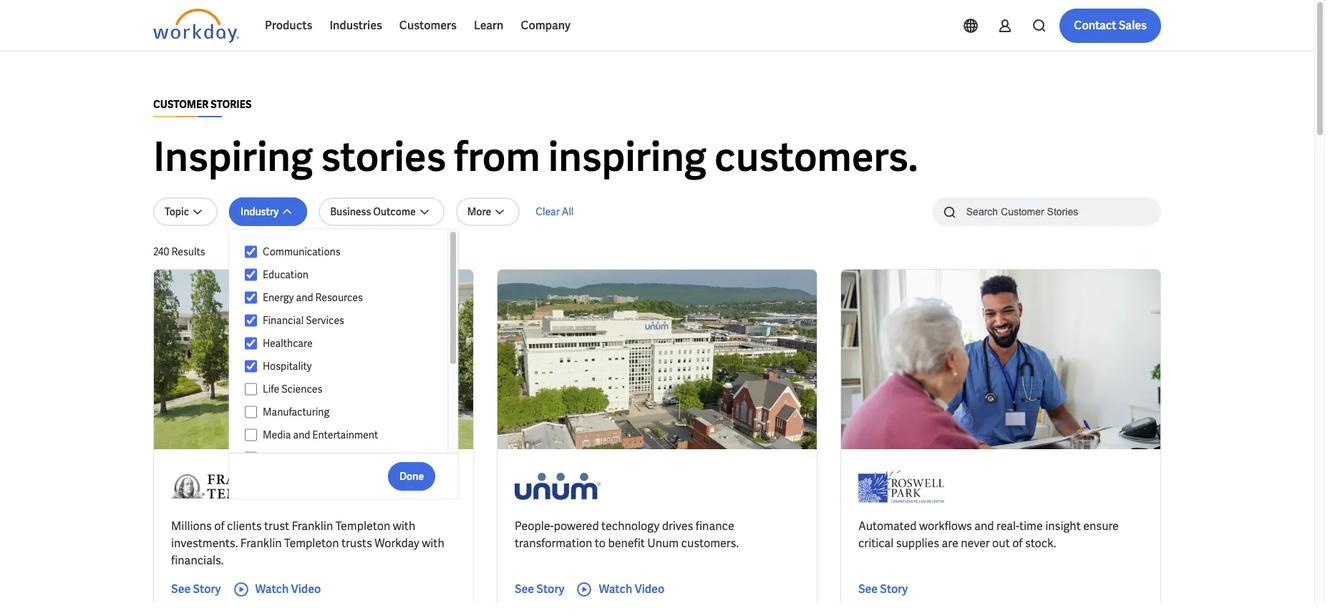 Task type: locate. For each thing, give the bounding box(es) containing it.
1 horizontal spatial watch
[[599, 582, 632, 597]]

company
[[521, 18, 571, 33]]

1 see story from the left
[[171, 582, 221, 597]]

2 vertical spatial and
[[975, 519, 994, 534]]

inspiring
[[153, 131, 313, 183]]

1 see story link from the left
[[171, 581, 221, 598]]

insight
[[1045, 519, 1081, 534]]

clear all button
[[531, 198, 578, 226]]

0 vertical spatial of
[[214, 519, 225, 534]]

energy and resources link
[[257, 289, 434, 306]]

life
[[263, 383, 279, 396]]

2 horizontal spatial story
[[880, 582, 908, 597]]

millions
[[171, 519, 212, 534]]

communications link
[[257, 243, 434, 261]]

workflows
[[919, 519, 972, 534]]

trust
[[264, 519, 289, 534]]

0 horizontal spatial see
[[171, 582, 191, 597]]

with up workday
[[393, 519, 415, 534]]

and up never
[[975, 519, 994, 534]]

templeton up the trusts
[[336, 519, 390, 534]]

industry button
[[229, 198, 307, 226]]

people-powered technology drives finance transformation to benefit unum customers.
[[515, 519, 739, 551]]

topic
[[165, 205, 189, 218]]

industry
[[241, 205, 279, 218]]

2 story from the left
[[536, 582, 564, 597]]

people-
[[515, 519, 554, 534]]

240 results
[[153, 246, 205, 258]]

1 horizontal spatial video
[[635, 582, 665, 597]]

3 story from the left
[[880, 582, 908, 597]]

financial services link
[[257, 312, 434, 329]]

1 horizontal spatial story
[[536, 582, 564, 597]]

None checkbox
[[245, 268, 257, 281], [245, 360, 257, 373], [245, 452, 257, 465], [245, 268, 257, 281], [245, 360, 257, 373], [245, 452, 257, 465]]

1 vertical spatial and
[[293, 429, 310, 442]]

1 watch video link from the left
[[232, 581, 321, 598]]

healthcare link
[[257, 335, 434, 352]]

0 horizontal spatial watch
[[255, 582, 289, 597]]

2 see story link from the left
[[515, 581, 564, 598]]

2 horizontal spatial see
[[858, 582, 878, 597]]

2 watch video from the left
[[599, 582, 665, 597]]

1 vertical spatial with
[[422, 536, 444, 551]]

time
[[1019, 519, 1043, 534]]

watch for franklin
[[255, 582, 289, 597]]

franklin
[[292, 519, 333, 534], [240, 536, 282, 551]]

see story
[[171, 582, 221, 597], [515, 582, 564, 597], [858, 582, 908, 597]]

see down the critical
[[858, 582, 878, 597]]

roswell park comprehensive cancer center (roswell park cancer institute) image
[[858, 467, 944, 507]]

clear all
[[536, 205, 574, 218]]

2 watch video link from the left
[[576, 581, 665, 598]]

see story down the critical
[[858, 582, 908, 597]]

manufacturing
[[263, 406, 329, 419]]

1 vertical spatial customers.
[[681, 536, 739, 551]]

of
[[214, 519, 225, 534], [1012, 536, 1023, 551]]

2 horizontal spatial see story
[[858, 582, 908, 597]]

0 horizontal spatial story
[[193, 582, 221, 597]]

and up financial services
[[296, 291, 313, 304]]

0 horizontal spatial franklin
[[240, 536, 282, 551]]

franklin down trust
[[240, 536, 282, 551]]

finance
[[696, 519, 734, 534]]

video down the millions of clients trust franklin templeton with investments. franklin templeton trusts workday with financials.
[[291, 582, 321, 597]]

2 watch from the left
[[599, 582, 632, 597]]

story down financials.
[[193, 582, 221, 597]]

out
[[992, 536, 1010, 551]]

0 vertical spatial and
[[296, 291, 313, 304]]

1 horizontal spatial see
[[515, 582, 534, 597]]

story down transformation
[[536, 582, 564, 597]]

watch
[[255, 582, 289, 597], [599, 582, 632, 597]]

watch video
[[255, 582, 321, 597], [599, 582, 665, 597]]

watch video down the millions of clients trust franklin templeton with investments. franklin templeton trusts workday with financials.
[[255, 582, 321, 597]]

are
[[942, 536, 958, 551]]

of up investments. on the left bottom of page
[[214, 519, 225, 534]]

see down financials.
[[171, 582, 191, 597]]

and
[[296, 291, 313, 304], [293, 429, 310, 442], [975, 519, 994, 534]]

see for people-powered technology drives finance transformation to benefit unum customers.
[[515, 582, 534, 597]]

story down the critical
[[880, 582, 908, 597]]

1 story from the left
[[193, 582, 221, 597]]

watch video link
[[232, 581, 321, 598], [576, 581, 665, 598]]

video
[[291, 582, 321, 597], [635, 582, 665, 597]]

see story link down financials.
[[171, 581, 221, 598]]

with right workday
[[422, 536, 444, 551]]

supplies
[[896, 536, 939, 551]]

see
[[171, 582, 191, 597], [515, 582, 534, 597], [858, 582, 878, 597]]

watch video link down the millions of clients trust franklin templeton with investments. franklin templeton trusts workday with financials.
[[232, 581, 321, 598]]

watch video link down benefit
[[576, 581, 665, 598]]

see down transformation
[[515, 582, 534, 597]]

see story link down the critical
[[858, 581, 908, 598]]

1 watch video from the left
[[255, 582, 321, 597]]

customers button
[[391, 9, 465, 43]]

1 vertical spatial templeton
[[284, 536, 339, 551]]

media and entertainment
[[263, 429, 378, 442]]

of inside automated workflows and real-time insight ensure critical supplies are never out of stock.
[[1012, 536, 1023, 551]]

contact sales link
[[1060, 9, 1161, 43]]

watch down the millions of clients trust franklin templeton with investments. franklin templeton trusts workday with financials.
[[255, 582, 289, 597]]

stock.
[[1025, 536, 1056, 551]]

go to the homepage image
[[153, 9, 239, 43]]

more
[[467, 205, 491, 218]]

0 vertical spatial with
[[393, 519, 415, 534]]

1 horizontal spatial franklin
[[292, 519, 333, 534]]

1 vertical spatial franklin
[[240, 536, 282, 551]]

240
[[153, 246, 169, 258]]

1 horizontal spatial see story
[[515, 582, 564, 597]]

1 watch from the left
[[255, 582, 289, 597]]

see story link down transformation
[[515, 581, 564, 598]]

2 see story from the left
[[515, 582, 564, 597]]

templeton down trust
[[284, 536, 339, 551]]

nonprofit
[[263, 452, 306, 465]]

0 vertical spatial customers.
[[714, 131, 918, 183]]

see story link for millions of clients trust franklin templeton with investments. franklin templeton trusts workday with financials.
[[171, 581, 221, 598]]

None checkbox
[[245, 246, 257, 258], [245, 291, 257, 304], [245, 314, 257, 327], [245, 337, 257, 350], [245, 383, 257, 396], [245, 406, 257, 419], [245, 429, 257, 442], [245, 246, 257, 258], [245, 291, 257, 304], [245, 314, 257, 327], [245, 337, 257, 350], [245, 383, 257, 396], [245, 406, 257, 419], [245, 429, 257, 442]]

2 see from the left
[[515, 582, 534, 597]]

2 horizontal spatial see story link
[[858, 581, 908, 598]]

1 see from the left
[[171, 582, 191, 597]]

video down unum
[[635, 582, 665, 597]]

see story down financials.
[[171, 582, 221, 597]]

and down manufacturing
[[293, 429, 310, 442]]

0 horizontal spatial watch video link
[[232, 581, 321, 598]]

1 horizontal spatial of
[[1012, 536, 1023, 551]]

0 horizontal spatial see story link
[[171, 581, 221, 598]]

0 horizontal spatial see story
[[171, 582, 221, 597]]

sciences
[[281, 383, 322, 396]]

0 horizontal spatial watch video
[[255, 582, 321, 597]]

watch video down benefit
[[599, 582, 665, 597]]

watch down benefit
[[599, 582, 632, 597]]

1 vertical spatial of
[[1012, 536, 1023, 551]]

customers
[[399, 18, 457, 33]]

franklin right trust
[[292, 519, 333, 534]]

0 horizontal spatial of
[[214, 519, 225, 534]]

company button
[[512, 9, 579, 43]]

2 video from the left
[[635, 582, 665, 597]]

of right out
[[1012, 536, 1023, 551]]

1 horizontal spatial watch video
[[599, 582, 665, 597]]

see story down transformation
[[515, 582, 564, 597]]

hospitality link
[[257, 358, 434, 375]]

clients
[[227, 519, 262, 534]]

learn button
[[465, 9, 512, 43]]

done button
[[388, 462, 435, 491]]

see story link for people-powered technology drives finance transformation to benefit unum customers.
[[515, 581, 564, 598]]

1 horizontal spatial see story link
[[515, 581, 564, 598]]

1 video from the left
[[291, 582, 321, 597]]

templeton
[[336, 519, 390, 534], [284, 536, 339, 551]]

0 horizontal spatial video
[[291, 582, 321, 597]]

story for millions of clients trust franklin templeton with investments. franklin templeton trusts workday with financials.
[[193, 582, 221, 597]]

franklin templeton companies, llc image
[[171, 467, 297, 507]]

1 horizontal spatial watch video link
[[576, 581, 665, 598]]

resources
[[315, 291, 363, 304]]



Task type: describe. For each thing, give the bounding box(es) containing it.
stories
[[321, 131, 446, 183]]

energy and resources
[[263, 291, 363, 304]]

automated
[[858, 519, 917, 534]]

services
[[306, 314, 344, 327]]

all
[[562, 205, 574, 218]]

hospitality
[[263, 360, 312, 373]]

unum image
[[515, 467, 601, 507]]

life sciences
[[263, 383, 322, 396]]

automated workflows and real-time insight ensure critical supplies are never out of stock.
[[858, 519, 1119, 551]]

technology
[[601, 519, 660, 534]]

results
[[171, 246, 205, 258]]

financials.
[[171, 553, 224, 568]]

millions of clients trust franklin templeton with investments. franklin templeton trusts workday with financials.
[[171, 519, 444, 568]]

watch video link for unum
[[576, 581, 665, 598]]

from
[[454, 131, 540, 183]]

investments.
[[171, 536, 238, 551]]

story for people-powered technology drives finance transformation to benefit unum customers.
[[536, 582, 564, 597]]

life sciences link
[[257, 381, 434, 398]]

video for unum
[[635, 582, 665, 597]]

inspiring stories from inspiring customers.
[[153, 131, 918, 183]]

drives
[[662, 519, 693, 534]]

unum
[[647, 536, 679, 551]]

and for resources
[[296, 291, 313, 304]]

entertainment
[[312, 429, 378, 442]]

stories
[[211, 98, 252, 111]]

financial
[[263, 314, 304, 327]]

of inside the millions of clients trust franklin templeton with investments. franklin templeton trusts workday with financials.
[[214, 519, 225, 534]]

critical
[[858, 536, 894, 551]]

Search Customer Stories text field
[[958, 199, 1133, 224]]

video for franklin
[[291, 582, 321, 597]]

business outcome button
[[319, 198, 444, 226]]

and for entertainment
[[293, 429, 310, 442]]

0 vertical spatial templeton
[[336, 519, 390, 534]]

never
[[961, 536, 990, 551]]

energy
[[263, 291, 294, 304]]

0 vertical spatial franklin
[[292, 519, 333, 534]]

sales
[[1119, 18, 1147, 33]]

education link
[[257, 266, 434, 284]]

3 see from the left
[[858, 582, 878, 597]]

see story for millions of clients trust franklin templeton with investments. franklin templeton trusts workday with financials.
[[171, 582, 221, 597]]

media and entertainment link
[[257, 427, 434, 444]]

3 see story from the left
[[858, 582, 908, 597]]

more button
[[456, 198, 520, 226]]

nonprofit link
[[257, 450, 434, 467]]

watch video for franklin
[[255, 582, 321, 597]]

watch video for unum
[[599, 582, 665, 597]]

communications
[[263, 246, 340, 258]]

clear
[[536, 205, 560, 218]]

and inside automated workflows and real-time insight ensure critical supplies are never out of stock.
[[975, 519, 994, 534]]

customers. inside people-powered technology drives finance transformation to benefit unum customers.
[[681, 536, 739, 551]]

topic button
[[153, 198, 218, 226]]

1 horizontal spatial with
[[422, 536, 444, 551]]

real-
[[997, 519, 1019, 534]]

products
[[265, 18, 312, 33]]

0 horizontal spatial with
[[393, 519, 415, 534]]

outcome
[[373, 205, 416, 218]]

industries
[[330, 18, 382, 33]]

education
[[263, 268, 309, 281]]

products button
[[256, 9, 321, 43]]

manufacturing link
[[257, 404, 434, 421]]

workday
[[375, 536, 419, 551]]

ensure
[[1083, 519, 1119, 534]]

watch video link for franklin
[[232, 581, 321, 598]]

media
[[263, 429, 291, 442]]

powered
[[554, 519, 599, 534]]

to
[[595, 536, 606, 551]]

done
[[399, 470, 424, 483]]

watch for unum
[[599, 582, 632, 597]]

business
[[330, 205, 371, 218]]

trusts
[[341, 536, 372, 551]]

financial services
[[263, 314, 344, 327]]

healthcare
[[263, 337, 313, 350]]

customer stories
[[153, 98, 252, 111]]

business outcome
[[330, 205, 416, 218]]

benefit
[[608, 536, 645, 551]]

see for millions of clients trust franklin templeton with investments. franklin templeton trusts workday with financials.
[[171, 582, 191, 597]]

see story for people-powered technology drives finance transformation to benefit unum customers.
[[515, 582, 564, 597]]

learn
[[474, 18, 504, 33]]

transformation
[[515, 536, 592, 551]]

inspiring
[[548, 131, 707, 183]]

contact
[[1074, 18, 1117, 33]]

industries button
[[321, 9, 391, 43]]

3 see story link from the left
[[858, 581, 908, 598]]

contact sales
[[1074, 18, 1147, 33]]

customer
[[153, 98, 209, 111]]



Task type: vqa. For each thing, say whether or not it's contained in the screenshot.
top We
no



